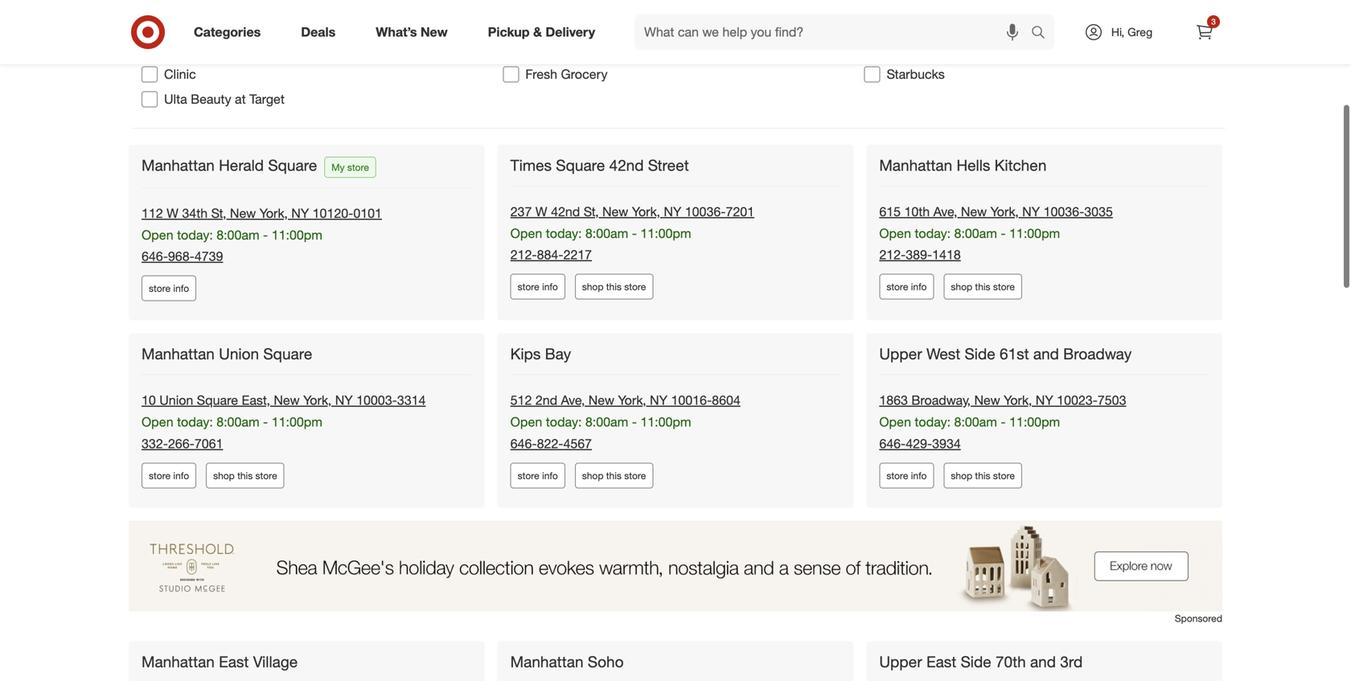 Task type: locate. For each thing, give the bounding box(es) containing it.
side for east
[[961, 650, 992, 669]]

shop down 2217
[[582, 278, 604, 291]]

shop this store down 2217
[[582, 278, 646, 291]]

manhattan soho
[[511, 650, 624, 669]]

0 horizontal spatial ave,
[[561, 390, 585, 406]]

11:00pm down 615 10th ave, new york, ny 10036-3035 link
[[1010, 223, 1061, 239]]

4739
[[195, 246, 223, 262]]

0 horizontal spatial east
[[219, 650, 249, 669]]

3035
[[1085, 202, 1114, 217]]

8:00am
[[586, 223, 629, 239], [955, 223, 998, 239], [217, 225, 260, 240], [217, 412, 260, 428], [586, 412, 629, 428], [955, 412, 998, 428]]

times square 42nd street
[[511, 154, 689, 172]]

today: inside the 1863 broadway, new york, ny 10023-7503 open today: 8:00am - 11:00pm 646-429-3934
[[915, 412, 951, 428]]

8:00am down 1863 broadway, new york, ny 10023-7503 link
[[955, 412, 998, 428]]

- down 112 w 34th st, new york, ny 10120-0101 link
[[263, 225, 268, 240]]

646-429-3934 link
[[880, 434, 961, 449]]

1 vertical spatial and
[[1031, 650, 1056, 669]]

ny
[[664, 202, 682, 217], [1023, 202, 1041, 217], [291, 203, 309, 219], [335, 390, 353, 406], [650, 390, 668, 406], [1036, 390, 1054, 406]]

1 horizontal spatial w
[[536, 202, 548, 217]]

2 upper from the top
[[880, 650, 923, 669]]

today: down broadway,
[[915, 412, 951, 428]]

w inside "237 w 42nd st, new york, ny 10036-7201 open today: 8:00am - 11:00pm 212-884-2217"
[[536, 202, 548, 217]]

new inside 112 w 34th st, new york, ny 10120-0101 open today: 8:00am - 11:00pm 646-968-4739
[[230, 203, 256, 219]]

332-266-7061 link
[[142, 434, 223, 449]]

this for union
[[237, 467, 253, 479]]

this for west
[[976, 467, 991, 479]]

429-
[[906, 434, 933, 449]]

1 vertical spatial upper
[[880, 650, 923, 669]]

11:00pm down 112 w 34th st, new york, ny 10120-0101 link
[[272, 225, 323, 240]]

bay
[[545, 342, 571, 361]]

info
[[542, 278, 558, 291], [911, 278, 927, 291], [173, 280, 189, 292], [173, 467, 189, 479], [542, 467, 558, 479], [911, 467, 927, 479]]

1 10036- from the left
[[685, 202, 726, 217]]

this down "237 w 42nd st, new york, ny 10036-7201 open today: 8:00am - 11:00pm 212-884-2217"
[[607, 278, 622, 291]]

store info link for kips bay
[[511, 460, 565, 486]]

1 vertical spatial side
[[961, 650, 992, 669]]

ave, inside 512 2nd ave, new york, ny 10016-8604 open today: 8:00am - 11:00pm 646-822-4567
[[561, 390, 585, 406]]

search
[[1024, 26, 1063, 41]]

212-884-2217 link
[[511, 245, 592, 260]]

st, up 2217
[[584, 202, 599, 217]]

10036- down the kitchen
[[1044, 202, 1085, 217]]

new right broadway,
[[975, 390, 1001, 406]]

store info for manhattan union square
[[149, 467, 189, 479]]

today: down 34th
[[177, 225, 213, 240]]

- inside 112 w 34th st, new york, ny 10120-0101 open today: 8:00am - 11:00pm 646-968-4739
[[263, 225, 268, 240]]

10003-
[[357, 390, 397, 406]]

shop for union
[[213, 467, 235, 479]]

east left '70th'
[[927, 650, 957, 669]]

store info link
[[511, 272, 565, 297], [880, 272, 935, 297], [142, 273, 196, 299], [142, 460, 196, 486], [511, 460, 565, 486], [880, 460, 935, 486]]

store
[[347, 159, 369, 171], [518, 278, 540, 291], [625, 278, 646, 291], [887, 278, 909, 291], [994, 278, 1015, 291], [149, 280, 171, 292], [149, 467, 171, 479], [256, 467, 277, 479], [518, 467, 540, 479], [625, 467, 646, 479], [887, 467, 909, 479], [994, 467, 1015, 479]]

1 upper from the top
[[880, 342, 923, 361]]

646- inside 512 2nd ave, new york, ny 10016-8604 open today: 8:00am - 11:00pm 646-822-4567
[[511, 434, 537, 449]]

open down 237 on the left of page
[[511, 223, 543, 239]]

west
[[927, 342, 961, 361]]

new right east,
[[274, 390, 300, 406]]

store down 389-
[[887, 278, 909, 291]]

york,
[[632, 202, 661, 217], [991, 202, 1019, 217], [260, 203, 288, 219], [303, 390, 332, 406], [618, 390, 647, 406], [1004, 390, 1033, 406]]

store info link down the 429-
[[880, 460, 935, 486]]

shop this store
[[582, 278, 646, 291], [951, 278, 1015, 291], [213, 467, 277, 479], [582, 467, 646, 479], [951, 467, 1015, 479]]

st, for square
[[584, 202, 599, 217]]

open down 512
[[511, 412, 543, 428]]

1 vertical spatial 42nd
[[551, 202, 580, 217]]

646-822-4567 link
[[511, 434, 592, 449]]

ev
[[526, 39, 541, 55]]

kips bay link
[[511, 342, 575, 362]]

open down 615
[[880, 223, 912, 239]]

- down 615 10th ave, new york, ny 10036-3035 link
[[1001, 223, 1006, 239]]

822-
[[537, 434, 564, 449]]

0 vertical spatial and
[[1034, 342, 1060, 361]]

and inside 'upper east side 70th and 3rd' link
[[1031, 650, 1056, 669]]

manhattan for manhattan hells kitchen
[[880, 154, 953, 172]]

st, right 34th
[[211, 203, 226, 219]]

8:00am down east,
[[217, 412, 260, 428]]

11:00pm down 237 w 42nd st, new york, ny 10036-7201 link
[[641, 223, 692, 239]]

square left my
[[268, 154, 317, 172]]

shop this store button down 7061
[[206, 460, 285, 486]]

info down 822-
[[542, 467, 558, 479]]

11:00pm inside 512 2nd ave, new york, ny 10016-8604 open today: 8:00am - 11:00pm 646-822-4567
[[641, 412, 692, 428]]

manhattan union square link
[[142, 342, 316, 362]]

upper east side 70th and 3rd link
[[880, 650, 1086, 670]]

2 east from the left
[[927, 650, 957, 669]]

store info down 266-
[[149, 467, 189, 479]]

212- down 237 on the left of page
[[511, 245, 537, 260]]

1 east from the left
[[219, 650, 249, 669]]

york, down herald
[[260, 203, 288, 219]]

york, inside "237 w 42nd st, new york, ny 10036-7201 open today: 8:00am - 11:00pm 212-884-2217"
[[632, 202, 661, 217]]

615 10th ave, new york, ny 10036-3035 link
[[880, 202, 1114, 217]]

info for hells
[[911, 278, 927, 291]]

ave,
[[934, 202, 958, 217], [561, 390, 585, 406]]

3314
[[397, 390, 426, 406]]

store right my
[[347, 159, 369, 171]]

square left east,
[[197, 390, 238, 406]]

new inside "237 w 42nd st, new york, ny 10036-7201 open today: 8:00am - 11:00pm 212-884-2217"
[[603, 202, 629, 217]]

info down 266-
[[173, 467, 189, 479]]

shop for square
[[582, 278, 604, 291]]

info down the 429-
[[911, 467, 927, 479]]

york, inside 10 union square east, new york, ny 10003-3314 open today: 8:00am - 11:00pm 332-266-7061
[[303, 390, 332, 406]]

10 union square east, new york, ny 10003-3314 link
[[142, 390, 426, 406]]

this for bay
[[607, 467, 622, 479]]

side left '70th'
[[961, 650, 992, 669]]

group containing apple experience
[[142, 0, 1226, 109]]

union for manhattan
[[219, 342, 259, 361]]

new down hells
[[961, 202, 987, 217]]

0 vertical spatial side
[[965, 342, 996, 361]]

clinic
[[164, 64, 196, 80]]

optical
[[887, 14, 928, 30]]

- down 1863 broadway, new york, ny 10023-7503 link
[[1001, 412, 1006, 428]]

646- down 112
[[142, 246, 168, 262]]

- inside "237 w 42nd st, new york, ny 10036-7201 open today: 8:00am - 11:00pm 212-884-2217"
[[632, 223, 637, 239]]

square inside 10 union square east, new york, ny 10003-3314 open today: 8:00am - 11:00pm 332-266-7061
[[197, 390, 238, 406]]

0 horizontal spatial 212-
[[511, 245, 537, 260]]

york, down the kitchen
[[991, 202, 1019, 217]]

- inside 10 union square east, new york, ny 10003-3314 open today: 8:00am - 11:00pm 332-266-7061
[[263, 412, 268, 428]]

shop this store down the 4567
[[582, 467, 646, 479]]

info for west
[[911, 467, 927, 479]]

212-
[[511, 245, 537, 260], [880, 245, 906, 260]]

1 horizontal spatial ave,
[[934, 202, 958, 217]]

2 horizontal spatial 646-
[[880, 434, 906, 449]]

ave, right 10th
[[934, 202, 958, 217]]

- inside the 615 10th ave, new york, ny 10036-3035 open today: 8:00am - 11:00pm 212-389-1418
[[1001, 223, 1006, 239]]

manhattan east village
[[142, 650, 298, 669]]

open inside the 1863 broadway, new york, ny 10023-7503 open today: 8:00am - 11:00pm 646-429-3934
[[880, 412, 912, 428]]

store info for manhattan herald square
[[149, 280, 189, 292]]

11:00pm down 1863 broadway, new york, ny 10023-7503 link
[[1010, 412, 1061, 428]]

east for side
[[927, 650, 957, 669]]

today: up 332-266-7061 link
[[177, 412, 213, 428]]

upper west side 61st and broadway
[[880, 342, 1132, 361]]

1 horizontal spatial 212-
[[880, 245, 906, 260]]

0 vertical spatial 42nd
[[610, 154, 644, 172]]

shop down 1418
[[951, 278, 973, 291]]

8:00am down 237 w 42nd st, new york, ny 10036-7201 link
[[586, 223, 629, 239]]

phone
[[190, 39, 227, 55]]

0 horizontal spatial st,
[[211, 203, 226, 219]]

8:00am down 512 2nd ave, new york, ny 10016-8604 link
[[586, 412, 629, 428]]

212- down 615
[[880, 245, 906, 260]]

2 212- from the left
[[880, 245, 906, 260]]

0 vertical spatial upper
[[880, 342, 923, 361]]

ny left 10023-
[[1036, 390, 1054, 406]]

starbucks
[[887, 64, 945, 80]]

42nd for square
[[610, 154, 644, 172]]

manhattan soho link
[[511, 650, 627, 670]]

Kendra Scott x Target checkbox
[[865, 0, 881, 6]]

hi, greg
[[1112, 25, 1153, 39]]

east left village
[[219, 650, 249, 669]]

1 horizontal spatial union
[[219, 342, 259, 361]]

and inside the upper west side 61st and broadway link
[[1034, 342, 1060, 361]]

646- down 1863 in the right of the page
[[880, 434, 906, 449]]

Clinic checkbox
[[142, 64, 158, 80]]

shop
[[582, 278, 604, 291], [951, 278, 973, 291], [213, 467, 235, 479], [582, 467, 604, 479], [951, 467, 973, 479]]

new down times square 42nd street link
[[603, 202, 629, 217]]

info down 884-
[[542, 278, 558, 291]]

ny left 10003-
[[335, 390, 353, 406]]

ny down the kitchen
[[1023, 202, 1041, 217]]

store info for manhattan hells kitchen
[[887, 278, 927, 291]]

activation
[[230, 39, 287, 55]]

shop this store down 1418
[[951, 278, 1015, 291]]

shop this store button down 3934
[[944, 460, 1023, 486]]

categories
[[194, 24, 261, 40]]

today: inside 10 union square east, new york, ny 10003-3314 open today: 8:00am - 11:00pm 332-266-7061
[[177, 412, 213, 428]]

new inside the 615 10th ave, new york, ny 10036-3035 open today: 8:00am - 11:00pm 212-389-1418
[[961, 202, 987, 217]]

open
[[511, 223, 543, 239], [880, 223, 912, 239], [142, 225, 174, 240], [142, 412, 174, 428], [511, 412, 543, 428], [880, 412, 912, 428]]

0 horizontal spatial 646-
[[142, 246, 168, 262]]

0 horizontal spatial w
[[167, 203, 179, 219]]

st, inside 112 w 34th st, new york, ny 10120-0101 open today: 8:00am - 11:00pm 646-968-4739
[[211, 203, 226, 219]]

646- inside 112 w 34th st, new york, ny 10120-0101 open today: 8:00am - 11:00pm 646-968-4739
[[142, 246, 168, 262]]

10 union square east, new york, ny 10003-3314 open today: 8:00am - 11:00pm 332-266-7061
[[142, 390, 426, 449]]

212- inside "237 w 42nd st, new york, ny 10036-7201 open today: 8:00am - 11:00pm 212-884-2217"
[[511, 245, 537, 260]]

new inside 512 2nd ave, new york, ny 10016-8604 open today: 8:00am - 11:00pm 646-822-4567
[[589, 390, 615, 406]]

1 horizontal spatial 10036-
[[1044, 202, 1085, 217]]

1863 broadway, new york, ny 10023-7503 link
[[880, 390, 1127, 406]]

union
[[219, 342, 259, 361], [160, 390, 193, 406]]

shop this store button down 1418
[[944, 272, 1023, 297]]

this down 10 union square east, new york, ny 10003-3314 open today: 8:00am - 11:00pm 332-266-7061
[[237, 467, 253, 479]]

york, down street
[[632, 202, 661, 217]]

east for village
[[219, 650, 249, 669]]

70th
[[996, 650, 1026, 669]]

615 10th ave, new york, ny 10036-3035 open today: 8:00am - 11:00pm 212-389-1418
[[880, 202, 1114, 260]]

store info down 822-
[[518, 467, 558, 479]]

- down 512 2nd ave, new york, ny 10016-8604 link
[[632, 412, 637, 428]]

york, down "61st"
[[1004, 390, 1033, 406]]

and left 3rd
[[1031, 650, 1056, 669]]

square up 10 union square east, new york, ny 10003-3314 link
[[263, 342, 312, 361]]

0 vertical spatial ave,
[[934, 202, 958, 217]]

shop down 7061
[[213, 467, 235, 479]]

and right "61st"
[[1034, 342, 1060, 361]]

shop this store for square
[[582, 278, 646, 291]]

2 10036- from the left
[[1044, 202, 1085, 217]]

8:00am inside the 1863 broadway, new york, ny 10023-7503 open today: 8:00am - 11:00pm 646-429-3934
[[955, 412, 998, 428]]

- down east,
[[263, 412, 268, 428]]

1418
[[933, 245, 961, 260]]

1 horizontal spatial east
[[927, 650, 957, 669]]

upper for upper east side 70th and 3rd
[[880, 650, 923, 669]]

ave, right 2nd
[[561, 390, 585, 406]]

store info down '968-'
[[149, 280, 189, 292]]

drive
[[526, 14, 555, 30]]

shop this store for west
[[951, 467, 1015, 479]]

store info down 884-
[[518, 278, 558, 291]]

today: up "212-389-1418" link
[[915, 223, 951, 239]]

34th
[[182, 203, 208, 219]]

new up the 4567
[[589, 390, 615, 406]]

this for hells
[[976, 278, 991, 291]]

and for 3rd
[[1031, 650, 1056, 669]]

Drive Up checkbox
[[503, 14, 519, 30]]

0 horizontal spatial 10036-
[[685, 202, 726, 217]]

manhattan east village link
[[142, 650, 301, 670]]

group
[[142, 0, 1226, 109]]

store info for kips bay
[[518, 467, 558, 479]]

manhattan for manhattan union square
[[142, 342, 215, 361]]

new right 34th
[[230, 203, 256, 219]]

info for bay
[[542, 467, 558, 479]]

shop this store button down 2217
[[575, 272, 654, 297]]

646- down 512
[[511, 434, 537, 449]]

broadway,
[[912, 390, 971, 406]]

info for square
[[542, 278, 558, 291]]

union inside 10 union square east, new york, ny 10003-3314 open today: 8:00am - 11:00pm 332-266-7061
[[160, 390, 193, 406]]

0 horizontal spatial union
[[160, 390, 193, 406]]

1 horizontal spatial 646-
[[511, 434, 537, 449]]

store info link down '968-'
[[142, 273, 196, 299]]

store down the 1863 broadway, new york, ny 10023-7503 open today: 8:00am - 11:00pm 646-429-3934
[[994, 467, 1015, 479]]

deals
[[301, 24, 336, 40]]

0 vertical spatial union
[[219, 342, 259, 361]]

store info link down 822-
[[511, 460, 565, 486]]

york, left 10003-
[[303, 390, 332, 406]]

968-
[[168, 246, 195, 262]]

york, left 10016-
[[618, 390, 647, 406]]

store info link down 389-
[[880, 272, 935, 297]]

shop this store down 3934
[[951, 467, 1015, 479]]

my
[[332, 159, 345, 171]]

shop this store button for hells
[[944, 272, 1023, 297]]

store info link for upper west side 61st and broadway
[[880, 460, 935, 486]]

w right 112
[[167, 203, 179, 219]]

61st
[[1000, 342, 1030, 361]]

237 w 42nd st, new york, ny 10036-7201 open today: 8:00am - 11:00pm 212-884-2217
[[511, 202, 755, 260]]

union right '10'
[[160, 390, 193, 406]]

upper for upper west side 61st and broadway
[[880, 342, 923, 361]]

w inside 112 w 34th st, new york, ny 10120-0101 open today: 8:00am - 11:00pm 646-968-4739
[[167, 203, 179, 219]]

1 horizontal spatial 42nd
[[610, 154, 644, 172]]

ny inside 112 w 34th st, new york, ny 10120-0101 open today: 8:00am - 11:00pm 646-968-4739
[[291, 203, 309, 219]]

w right 237 on the left of page
[[536, 202, 548, 217]]

w for times
[[536, 202, 548, 217]]

st, inside "237 w 42nd st, new york, ny 10036-7201 open today: 8:00am - 11:00pm 212-884-2217"
[[584, 202, 599, 217]]

1 horizontal spatial st,
[[584, 202, 599, 217]]

1 vertical spatial union
[[160, 390, 193, 406]]

11:00pm inside the 615 10th ave, new york, ny 10036-3035 open today: 8:00am - 11:00pm 212-389-1418
[[1010, 223, 1061, 239]]

side left "61st"
[[965, 342, 996, 361]]

112 w 34th st, new york, ny 10120-0101 link
[[142, 203, 382, 219]]

store info down 389-
[[887, 278, 927, 291]]

square for 10 union square east, new york, ny 10003-3314 open today: 8:00am - 11:00pm 332-266-7061
[[197, 390, 238, 406]]

ave, inside the 615 10th ave, new york, ny 10036-3035 open today: 8:00am - 11:00pm 212-389-1418
[[934, 202, 958, 217]]

ny inside 10 union square east, new york, ny 10003-3314 open today: 8:00am - 11:00pm 332-266-7061
[[335, 390, 353, 406]]

upper
[[880, 342, 923, 361], [880, 650, 923, 669]]

Cell Phone Activation Counter checkbox
[[142, 39, 158, 55]]

pharmacy
[[887, 39, 945, 55]]

8:00am inside 112 w 34th st, new york, ny 10120-0101 open today: 8:00am - 11:00pm 646-968-4739
[[217, 225, 260, 240]]

42nd inside "237 w 42nd st, new york, ny 10036-7201 open today: 8:00am - 11:00pm 212-884-2217"
[[551, 202, 580, 217]]

manhattan
[[142, 154, 215, 172], [880, 154, 953, 172], [142, 342, 215, 361], [142, 650, 215, 669], [511, 650, 584, 669]]

1 vertical spatial ave,
[[561, 390, 585, 406]]

street
[[648, 154, 689, 172]]

&
[[533, 24, 542, 40]]

1 212- from the left
[[511, 245, 537, 260]]

charging
[[545, 39, 597, 55]]

ulta beauty at target
[[164, 89, 285, 105]]

512 2nd ave, new york, ny 10016-8604 link
[[511, 390, 741, 406]]

What can we help you find? suggestions appear below search field
[[635, 14, 1036, 50]]

10036- inside the 615 10th ave, new york, ny 10036-3035 open today: 8:00am - 11:00pm 212-389-1418
[[1044, 202, 1085, 217]]

ny left the 10120-
[[291, 203, 309, 219]]

new right what's
[[421, 24, 448, 40]]

apple experience
[[164, 14, 266, 30]]

11:00pm down 10 union square east, new york, ny 10003-3314 link
[[272, 412, 323, 428]]

store down 332-
[[149, 467, 171, 479]]

today: inside "237 w 42nd st, new york, ny 10036-7201 open today: 8:00am - 11:00pm 212-884-2217"
[[546, 223, 582, 239]]

shop this store for bay
[[582, 467, 646, 479]]

search button
[[1024, 14, 1063, 53]]

open down 1863 in the right of the page
[[880, 412, 912, 428]]

this down 512 2nd ave, new york, ny 10016-8604 open today: 8:00am - 11:00pm 646-822-4567
[[607, 467, 622, 479]]

upper east side 70th and 3rd
[[880, 650, 1083, 669]]

today: inside the 615 10th ave, new york, ny 10036-3035 open today: 8:00am - 11:00pm 212-389-1418
[[915, 223, 951, 239]]

7061
[[195, 434, 223, 449]]

0 horizontal spatial 42nd
[[551, 202, 580, 217]]

- down 237 w 42nd st, new york, ny 10036-7201 link
[[632, 223, 637, 239]]

open up 332-
[[142, 412, 174, 428]]

10120-
[[313, 203, 354, 219]]

shop this store button for west
[[944, 460, 1023, 486]]

shop down 3934
[[951, 467, 973, 479]]

info down 389-
[[911, 278, 927, 291]]



Task type: vqa. For each thing, say whether or not it's contained in the screenshot.


Task type: describe. For each thing, give the bounding box(es) containing it.
union for 10
[[160, 390, 193, 406]]

8:00am inside 10 union square east, new york, ny 10003-3314 open today: 8:00am - 11:00pm 332-266-7061
[[217, 412, 260, 428]]

11:00pm inside the 1863 broadway, new york, ny 10023-7503 open today: 8:00am - 11:00pm 646-429-3934
[[1010, 412, 1061, 428]]

ny inside the 1863 broadway, new york, ny 10023-7503 open today: 8:00am - 11:00pm 646-429-3934
[[1036, 390, 1054, 406]]

Ulta Beauty at Target checkbox
[[142, 89, 158, 105]]

4567
[[564, 434, 592, 449]]

store down the 615 10th ave, new york, ny 10036-3035 open today: 8:00am - 11:00pm 212-389-1418
[[994, 278, 1015, 291]]

delivery
[[546, 24, 595, 40]]

new inside 'link'
[[421, 24, 448, 40]]

counter
[[291, 39, 337, 55]]

at
[[235, 89, 246, 105]]

store info link for times square 42nd street
[[511, 272, 565, 297]]

square for manhattan herald square
[[268, 154, 317, 172]]

store down '968-'
[[149, 280, 171, 292]]

cell phone activation counter
[[164, 39, 337, 55]]

info for herald
[[173, 280, 189, 292]]

york, inside the 615 10th ave, new york, ny 10036-3035 open today: 8:00am - 11:00pm 212-389-1418
[[991, 202, 1019, 217]]

615
[[880, 202, 901, 217]]

112
[[142, 203, 163, 219]]

experience
[[201, 14, 266, 30]]

my store
[[332, 159, 369, 171]]

up
[[559, 14, 576, 30]]

target
[[250, 89, 285, 105]]

pickup & delivery link
[[474, 14, 616, 50]]

st, for herald
[[211, 203, 226, 219]]

deals link
[[287, 14, 356, 50]]

ny inside 512 2nd ave, new york, ny 10016-8604 open today: 8:00am - 11:00pm 646-822-4567
[[650, 390, 668, 406]]

soho
[[588, 650, 624, 669]]

manhattan hells kitchen
[[880, 154, 1047, 172]]

Accepts WIC checkbox
[[142, 0, 158, 6]]

herald
[[219, 154, 264, 172]]

store down 512 2nd ave, new york, ny 10016-8604 open today: 8:00am - 11:00pm 646-822-4567
[[625, 467, 646, 479]]

10
[[142, 390, 156, 406]]

times
[[511, 154, 552, 172]]

3 link
[[1188, 14, 1223, 50]]

11:00pm inside 10 union square east, new york, ny 10003-3314 open today: 8:00am - 11:00pm 332-266-7061
[[272, 412, 323, 428]]

3
[[1212, 16, 1216, 27]]

11:00pm inside 112 w 34th st, new york, ny 10120-0101 open today: 8:00am - 11:00pm 646-968-4739
[[272, 225, 323, 240]]

pickup
[[488, 24, 530, 40]]

332-
[[142, 434, 168, 449]]

times square 42nd street link
[[511, 154, 693, 173]]

info for union
[[173, 467, 189, 479]]

10016-
[[671, 390, 712, 406]]

kitchen
[[995, 154, 1047, 172]]

Optical checkbox
[[865, 14, 881, 30]]

upper west side 61st and broadway link
[[880, 342, 1136, 362]]

10th
[[905, 202, 930, 217]]

7201
[[726, 202, 755, 217]]

new inside the 1863 broadway, new york, ny 10023-7503 open today: 8:00am - 11:00pm 646-429-3934
[[975, 390, 1001, 406]]

manhattan for manhattan herald square
[[142, 154, 215, 172]]

what's new
[[376, 24, 448, 40]]

fresh grocery
[[526, 64, 608, 80]]

today: inside 512 2nd ave, new york, ny 10016-8604 open today: 8:00am - 11:00pm 646-822-4567
[[546, 412, 582, 428]]

Starbucks checkbox
[[865, 64, 881, 80]]

237 w 42nd st, new york, ny 10036-7201 link
[[511, 202, 755, 217]]

11:00pm inside "237 w 42nd st, new york, ny 10036-7201 open today: 8:00am - 11:00pm 212-884-2217"
[[641, 223, 692, 239]]

broadway
[[1064, 342, 1132, 361]]

hi,
[[1112, 25, 1125, 39]]

store info link for manhattan herald square
[[142, 273, 196, 299]]

8:00am inside 512 2nd ave, new york, ny 10016-8604 open today: 8:00am - 11:00pm 646-822-4567
[[586, 412, 629, 428]]

manhattan union square
[[142, 342, 312, 361]]

646-968-4739 link
[[142, 246, 223, 262]]

8:00am inside the 615 10th ave, new york, ny 10036-3035 open today: 8:00am - 11:00pm 212-389-1418
[[955, 223, 998, 239]]

- inside 512 2nd ave, new york, ny 10016-8604 open today: 8:00am - 11:00pm 646-822-4567
[[632, 412, 637, 428]]

what's new link
[[362, 14, 468, 50]]

open inside the 615 10th ave, new york, ny 10036-3035 open today: 8:00am - 11:00pm 212-389-1418
[[880, 223, 912, 239]]

42nd for w
[[551, 202, 580, 217]]

ulta
[[164, 89, 187, 105]]

ave, for bay
[[561, 390, 585, 406]]

new inside 10 union square east, new york, ny 10003-3314 open today: 8:00am - 11:00pm 332-266-7061
[[274, 390, 300, 406]]

open inside "237 w 42nd st, new york, ny 10036-7201 open today: 8:00am - 11:00pm 212-884-2217"
[[511, 223, 543, 239]]

212- inside the 615 10th ave, new york, ny 10036-3035 open today: 8:00am - 11:00pm 212-389-1418
[[880, 245, 906, 260]]

store down "237 w 42nd st, new york, ny 10036-7201 open today: 8:00am - 11:00pm 212-884-2217"
[[625, 278, 646, 291]]

8604
[[712, 390, 741, 406]]

8:00am inside "237 w 42nd st, new york, ny 10036-7201 open today: 8:00am - 11:00pm 212-884-2217"
[[586, 223, 629, 239]]

1863
[[880, 390, 908, 406]]

sponsored
[[1175, 610, 1223, 622]]

shop this store button for union
[[206, 460, 285, 486]]

ave, for hells
[[934, 202, 958, 217]]

- inside the 1863 broadway, new york, ny 10023-7503 open today: 8:00am - 11:00pm 646-429-3934
[[1001, 412, 1006, 428]]

10036- inside "237 w 42nd st, new york, ny 10036-7201 open today: 8:00am - 11:00pm 212-884-2217"
[[685, 202, 726, 217]]

EV Charging checkbox
[[503, 39, 519, 55]]

manhattan for manhattan soho
[[511, 650, 584, 669]]

store info for upper west side 61st and broadway
[[887, 467, 927, 479]]

237
[[511, 202, 532, 217]]

w for manhattan
[[167, 203, 179, 219]]

ny inside the 615 10th ave, new york, ny 10036-3035 open today: 8:00am - 11:00pm 212-389-1418
[[1023, 202, 1041, 217]]

store down the 429-
[[887, 467, 909, 479]]

shop for bay
[[582, 467, 604, 479]]

store down 10 union square east, new york, ny 10003-3314 open today: 8:00am - 11:00pm 332-266-7061
[[256, 467, 277, 479]]

open inside 112 w 34th st, new york, ny 10120-0101 open today: 8:00am - 11:00pm 646-968-4739
[[142, 225, 174, 240]]

389-
[[906, 245, 933, 260]]

store info link for manhattan hells kitchen
[[880, 272, 935, 297]]

shop for hells
[[951, 278, 973, 291]]

advertisement region
[[129, 518, 1223, 609]]

drive up
[[526, 14, 576, 30]]

and for broadway
[[1034, 342, 1060, 361]]

categories link
[[180, 14, 281, 50]]

york, inside 512 2nd ave, new york, ny 10016-8604 open today: 8:00am - 11:00pm 646-822-4567
[[618, 390, 647, 406]]

fresh
[[526, 64, 558, 80]]

Fresh Grocery checkbox
[[503, 64, 519, 80]]

2217
[[564, 245, 592, 260]]

266-
[[168, 434, 195, 449]]

today: inside 112 w 34th st, new york, ny 10120-0101 open today: 8:00am - 11:00pm 646-968-4739
[[177, 225, 213, 240]]

east,
[[242, 390, 270, 406]]

shop this store for union
[[213, 467, 277, 479]]

grocery
[[561, 64, 608, 80]]

open inside 512 2nd ave, new york, ny 10016-8604 open today: 8:00am - 11:00pm 646-822-4567
[[511, 412, 543, 428]]

store info for times square 42nd street
[[518, 278, 558, 291]]

apple
[[164, 14, 198, 30]]

kips
[[511, 342, 541, 361]]

store down 822-
[[518, 467, 540, 479]]

646- inside the 1863 broadway, new york, ny 10023-7503 open today: 8:00am - 11:00pm 646-429-3934
[[880, 434, 906, 449]]

store down 884-
[[518, 278, 540, 291]]

side for west
[[965, 342, 996, 361]]

greg
[[1128, 25, 1153, 39]]

york, inside the 1863 broadway, new york, ny 10023-7503 open today: 8:00am - 11:00pm 646-429-3934
[[1004, 390, 1033, 406]]

Pharmacy checkbox
[[865, 39, 881, 55]]

ny inside "237 w 42nd st, new york, ny 10036-7201 open today: 8:00am - 11:00pm 212-884-2217"
[[664, 202, 682, 217]]

shop for west
[[951, 467, 973, 479]]

2nd
[[536, 390, 558, 406]]

beauty
[[191, 89, 231, 105]]

cell
[[164, 39, 186, 55]]

shop this store button for bay
[[575, 460, 654, 486]]

kips bay
[[511, 342, 571, 361]]

open inside 10 union square east, new york, ny 10003-3314 open today: 8:00am - 11:00pm 332-266-7061
[[142, 412, 174, 428]]

manhattan for manhattan east village
[[142, 650, 215, 669]]

512 2nd ave, new york, ny 10016-8604 open today: 8:00am - 11:00pm 646-822-4567
[[511, 390, 741, 449]]

square for manhattan union square
[[263, 342, 312, 361]]

Apple Experience checkbox
[[142, 14, 158, 30]]

store info link for manhattan union square
[[142, 460, 196, 486]]

village
[[253, 650, 298, 669]]

york, inside 112 w 34th st, new york, ny 10120-0101 open today: 8:00am - 11:00pm 646-968-4739
[[260, 203, 288, 219]]

what's
[[376, 24, 417, 40]]

3934
[[933, 434, 961, 449]]

square right times
[[556, 154, 605, 172]]

212-389-1418 link
[[880, 245, 961, 260]]

shop this store button for square
[[575, 272, 654, 297]]

0101
[[354, 203, 382, 219]]

pickup & delivery
[[488, 24, 595, 40]]

10023-
[[1057, 390, 1098, 406]]

ev charging
[[526, 39, 597, 55]]

this for square
[[607, 278, 622, 291]]

3rd
[[1061, 650, 1083, 669]]

shop this store for hells
[[951, 278, 1015, 291]]

manhattan hells kitchen link
[[880, 154, 1050, 173]]

hells
[[957, 154, 991, 172]]



